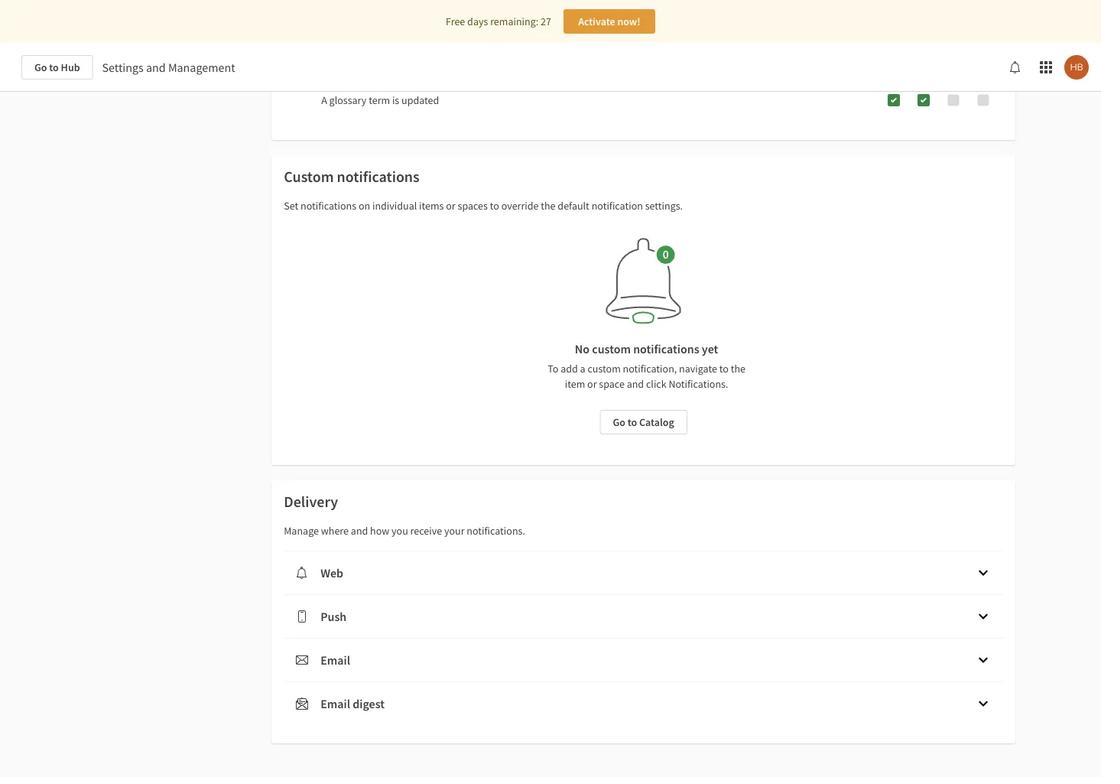 Task type: vqa. For each thing, say whether or not it's contained in the screenshot.
Create to the left
no



Task type: describe. For each thing, give the bounding box(es) containing it.
is
[[392, 93, 399, 107]]

email digest button
[[284, 682, 1004, 725]]

notifications for custom
[[337, 167, 420, 186]]

go to hub link
[[21, 55, 93, 80]]

set notifications on individual items or spaces to override the default notification settings.
[[284, 199, 683, 213]]

days
[[467, 15, 488, 28]]

hub
[[61, 60, 80, 74]]

web button
[[284, 552, 1004, 594]]

how
[[370, 524, 390, 538]]

default
[[558, 199, 590, 213]]

email for email
[[321, 652, 350, 668]]

item
[[565, 377, 585, 391]]

go to catalog
[[613, 415, 675, 429]]

to inside no custom notifications yet to add a custom notification, navigate to the item or space and click notifications.
[[720, 362, 729, 376]]

notifications for set
[[301, 199, 357, 213]]

activate
[[578, 15, 615, 28]]

now!
[[618, 15, 641, 28]]

free days remaining: 27
[[446, 15, 551, 28]]

notifications.
[[467, 524, 525, 538]]

a
[[580, 362, 586, 376]]

or inside no custom notifications yet to add a custom notification, navigate to the item or space and click notifications.
[[588, 377, 597, 391]]

1 horizontal spatial and
[[351, 524, 368, 538]]

updated
[[402, 93, 439, 107]]

settings
[[102, 60, 144, 75]]

howard brown image
[[1065, 55, 1089, 80]]

notification,
[[623, 362, 677, 376]]

term
[[369, 93, 390, 107]]

custom
[[284, 167, 334, 186]]

digest
[[353, 696, 385, 711]]

override
[[502, 199, 539, 213]]

settings.
[[645, 199, 683, 213]]

click
[[646, 377, 667, 391]]

spaces
[[458, 199, 488, 213]]

email digest
[[321, 696, 385, 711]]

yet
[[702, 341, 719, 356]]

email button
[[284, 639, 1004, 682]]

glossary
[[329, 93, 367, 107]]



Task type: locate. For each thing, give the bounding box(es) containing it.
a
[[321, 93, 327, 107]]

1 vertical spatial and
[[627, 377, 644, 391]]

the right 'navigate'
[[731, 362, 746, 376]]

go for go to hub
[[34, 60, 47, 74]]

or right item on the right of the page
[[588, 377, 597, 391]]

email left digest
[[321, 696, 350, 711]]

the
[[541, 199, 556, 213], [731, 362, 746, 376]]

delivery
[[284, 492, 338, 511]]

go left hub
[[34, 60, 47, 74]]

go
[[34, 60, 47, 74], [613, 415, 626, 429]]

0 vertical spatial custom
[[592, 341, 631, 356]]

notifications up notification,
[[633, 341, 700, 356]]

go for go to catalog
[[613, 415, 626, 429]]

push button
[[284, 595, 1004, 638]]

0 horizontal spatial and
[[146, 60, 166, 75]]

0 vertical spatial notifications
[[337, 167, 420, 186]]

go to catalog button
[[600, 410, 688, 434]]

notifications up on
[[337, 167, 420, 186]]

email inside dropdown button
[[321, 652, 350, 668]]

and
[[146, 60, 166, 75], [627, 377, 644, 391], [351, 524, 368, 538]]

set
[[284, 199, 298, 213]]

management
[[168, 60, 235, 75]]

custom
[[592, 341, 631, 356], [588, 362, 621, 376]]

manage where and how you receive your notifications.
[[284, 524, 525, 538]]

you
[[392, 524, 408, 538]]

0 vertical spatial email
[[321, 652, 350, 668]]

to right 'navigate'
[[720, 362, 729, 376]]

space
[[599, 377, 625, 391]]

notifications.
[[669, 377, 729, 391]]

a glossary term is updated
[[321, 93, 439, 107]]

custom right no
[[592, 341, 631, 356]]

1 horizontal spatial or
[[588, 377, 597, 391]]

no
[[575, 341, 590, 356]]

go to hub
[[34, 60, 80, 74]]

catalog
[[639, 415, 675, 429]]

web
[[321, 565, 344, 581]]

email down push on the left
[[321, 652, 350, 668]]

no custom notifications yet to add a custom notification, navigate to the item or space and click notifications.
[[548, 341, 746, 391]]

notification
[[592, 199, 643, 213]]

notifications inside no custom notifications yet to add a custom notification, navigate to the item or space and click notifications.
[[633, 341, 700, 356]]

to left catalog
[[628, 415, 637, 429]]

0 vertical spatial go
[[34, 60, 47, 74]]

1 vertical spatial the
[[731, 362, 746, 376]]

email for email digest
[[321, 696, 350, 711]]

individual
[[372, 199, 417, 213]]

add
[[561, 362, 578, 376]]

activate now!
[[578, 15, 641, 28]]

go left catalog
[[613, 415, 626, 429]]

0 horizontal spatial or
[[446, 199, 456, 213]]

0 vertical spatial the
[[541, 199, 556, 213]]

and left the click
[[627, 377, 644, 391]]

and inside no custom notifications yet to add a custom notification, navigate to the item or space and click notifications.
[[627, 377, 644, 391]]

to
[[49, 60, 59, 74], [490, 199, 499, 213], [720, 362, 729, 376], [628, 415, 637, 429]]

0 horizontal spatial the
[[541, 199, 556, 213]]

settings and management
[[102, 60, 235, 75]]

0 horizontal spatial go
[[34, 60, 47, 74]]

2 vertical spatial notifications
[[633, 341, 700, 356]]

1 horizontal spatial go
[[613, 415, 626, 429]]

notifications
[[337, 167, 420, 186], [301, 199, 357, 213], [633, 341, 700, 356]]

receive
[[410, 524, 442, 538]]

1 vertical spatial email
[[321, 696, 350, 711]]

1 horizontal spatial the
[[731, 362, 746, 376]]

to left hub
[[49, 60, 59, 74]]

to right spaces
[[490, 199, 499, 213]]

2 vertical spatial and
[[351, 524, 368, 538]]

activate now! link
[[564, 9, 655, 34]]

manage
[[284, 524, 319, 538]]

the left default
[[541, 199, 556, 213]]

1 vertical spatial custom
[[588, 362, 621, 376]]

your
[[444, 524, 465, 538]]

0 vertical spatial or
[[446, 199, 456, 213]]

push
[[321, 609, 347, 624]]

to
[[548, 362, 559, 376]]

27
[[541, 15, 551, 28]]

where
[[321, 524, 349, 538]]

email
[[321, 652, 350, 668], [321, 696, 350, 711]]

2 email from the top
[[321, 696, 350, 711]]

1 email from the top
[[321, 652, 350, 668]]

1 vertical spatial or
[[588, 377, 597, 391]]

on
[[359, 199, 370, 213]]

1 vertical spatial notifications
[[301, 199, 357, 213]]

and right "settings"
[[146, 60, 166, 75]]

items
[[419, 199, 444, 213]]

remaining:
[[490, 15, 539, 28]]

2 horizontal spatial and
[[627, 377, 644, 391]]

and left how
[[351, 524, 368, 538]]

go inside button
[[613, 415, 626, 429]]

notifications down custom
[[301, 199, 357, 213]]

custom notifications
[[284, 167, 420, 186]]

or
[[446, 199, 456, 213], [588, 377, 597, 391]]

1 vertical spatial go
[[613, 415, 626, 429]]

to inside button
[[628, 415, 637, 429]]

free
[[446, 15, 465, 28]]

email inside dropdown button
[[321, 696, 350, 711]]

the inside no custom notifications yet to add a custom notification, navigate to the item or space and click notifications.
[[731, 362, 746, 376]]

or right 'items'
[[446, 199, 456, 213]]

navigate
[[679, 362, 717, 376]]

custom up the space in the right of the page
[[588, 362, 621, 376]]

0 vertical spatial and
[[146, 60, 166, 75]]



